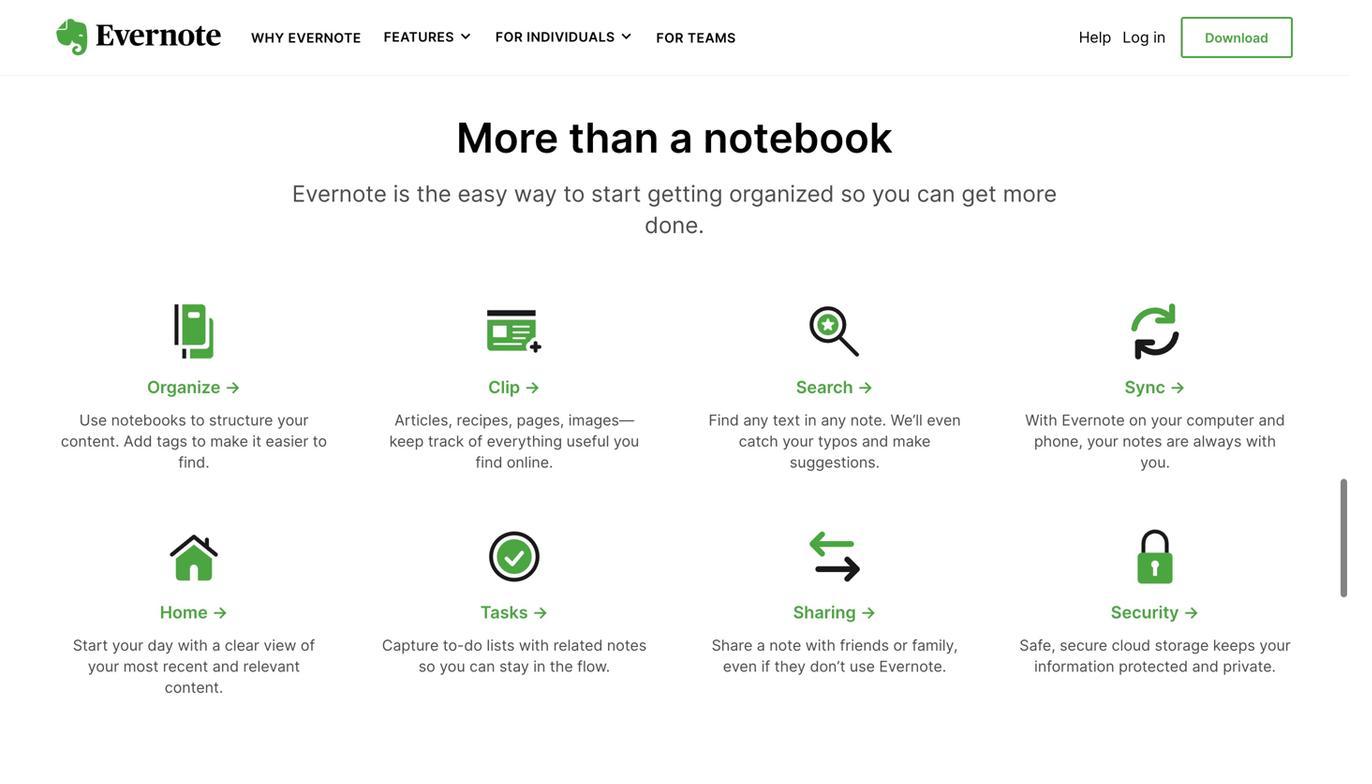 Task type: describe. For each thing, give the bounding box(es) containing it.
security
[[1111, 603, 1179, 623]]

find
[[476, 454, 503, 472]]

to up "find."
[[192, 433, 206, 451]]

sharing → link
[[699, 601, 971, 625]]

house icon image
[[164, 526, 224, 586]]

typos
[[818, 433, 858, 451]]

with evernote on your computer and phone, your notes are always with you.
[[1026, 412, 1285, 472]]

sync → link
[[1020, 376, 1291, 399]]

of inside "start your day with a clear view of your most recent and relevant content."
[[301, 637, 315, 655]]

flow.
[[577, 658, 610, 676]]

tasks →
[[481, 603, 548, 623]]

articles,
[[395, 412, 453, 430]]

is
[[393, 180, 410, 207]]

your inside use notebooks to structure your content. add tags to make it easier to find.
[[277, 412, 309, 430]]

or
[[894, 637, 908, 655]]

evernote inside evernote is the easy way to start getting organized so you can get more done.
[[292, 180, 387, 207]]

your inside safe, secure cloud storage keeps your information protected and private.
[[1260, 637, 1291, 655]]

1 any from the left
[[743, 412, 769, 430]]

family,
[[912, 637, 958, 655]]

related
[[553, 637, 603, 655]]

download link
[[1181, 17, 1293, 58]]

sharing
[[793, 603, 856, 623]]

to down the organize → link on the left of page
[[190, 412, 205, 430]]

clip →
[[488, 377, 541, 398]]

log in
[[1123, 28, 1166, 46]]

search →
[[796, 377, 874, 398]]

organize
[[147, 377, 221, 398]]

→ for tasks →
[[532, 603, 548, 623]]

can inside capture to-do lists with related notes so you can stay in the flow.
[[470, 658, 495, 676]]

find
[[709, 412, 739, 430]]

to right easier
[[313, 433, 327, 451]]

find.
[[178, 454, 210, 472]]

→ for organize →
[[225, 377, 241, 398]]

notebooks
[[111, 412, 186, 430]]

individuals
[[527, 29, 615, 45]]

your down 'start'
[[88, 658, 119, 676]]

most
[[123, 658, 159, 676]]

if
[[762, 658, 771, 676]]

home
[[160, 603, 208, 623]]

→ for sync →
[[1170, 377, 1186, 398]]

for individuals button
[[496, 28, 634, 47]]

use
[[79, 412, 107, 430]]

security → link
[[1020, 601, 1291, 625]]

notes inside with evernote on your computer and phone, your notes are always with you.
[[1123, 433, 1163, 451]]

your right phone,
[[1087, 433, 1119, 451]]

than
[[569, 113, 659, 163]]

start your day with a clear view of your most recent and relevant content.
[[73, 637, 315, 697]]

2 any from the left
[[821, 412, 846, 430]]

track
[[428, 433, 464, 451]]

stay
[[499, 658, 529, 676]]

more
[[1003, 180, 1057, 207]]

use notebooks to structure your content. add tags to make it easier to find.
[[61, 412, 327, 472]]

evernote for why evernote
[[288, 30, 361, 46]]

articles, recipes, pages, images— keep track of everything useful you find online.
[[390, 412, 639, 472]]

to inside evernote is the easy way to start getting organized so you can get more done.
[[564, 180, 585, 207]]

secure
[[1060, 637, 1108, 655]]

with inside with evernote on your computer and phone, your notes are always with you.
[[1246, 433, 1276, 451]]

→ for search →
[[858, 377, 874, 398]]

capture to-do lists with related notes so you can stay in the flow.
[[382, 637, 647, 676]]

checkmark icon image
[[485, 526, 544, 586]]

for for for teams
[[657, 30, 684, 46]]

computer
[[1187, 412, 1255, 430]]

even for search →
[[927, 412, 961, 430]]

recipes,
[[457, 412, 513, 430]]

you inside evernote is the easy way to start getting organized so you can get more done.
[[872, 180, 911, 207]]

evernote.
[[879, 658, 947, 676]]

notebook
[[703, 113, 893, 163]]

with
[[1026, 412, 1058, 430]]

storage
[[1155, 637, 1209, 655]]

you inside articles, recipes, pages, images— keep track of everything useful you find online.
[[614, 433, 639, 451]]

information
[[1035, 658, 1115, 676]]

tags
[[157, 433, 187, 451]]

recent
[[163, 658, 208, 676]]

suggestions.
[[790, 454, 880, 472]]

sync →
[[1125, 377, 1186, 398]]

with inside "start your day with a clear view of your most recent and relevant content."
[[178, 637, 208, 655]]

and inside with evernote on your computer and phone, your notes are always with you.
[[1259, 412, 1285, 430]]

organize → link
[[58, 376, 330, 399]]

features button
[[384, 28, 473, 47]]

everything
[[487, 433, 562, 451]]

sharing →
[[793, 603, 877, 623]]

note.
[[851, 412, 887, 430]]

books icon image
[[164, 301, 224, 361]]

teams
[[688, 30, 736, 46]]

evernote is the easy way to start getting organized so you can get more done.
[[292, 180, 1057, 239]]

we'll
[[891, 412, 923, 430]]

images—
[[569, 412, 634, 430]]

security →
[[1111, 603, 1200, 623]]

evernote for with evernote on your computer and phone, your notes are always with you.
[[1062, 412, 1125, 430]]

lists
[[487, 637, 515, 655]]

→ for security →
[[1184, 603, 1200, 623]]

why
[[251, 30, 285, 46]]

even for sharing →
[[723, 658, 757, 676]]

for teams link
[[657, 28, 736, 46]]

note
[[770, 637, 802, 655]]

pages,
[[517, 412, 564, 430]]

you.
[[1141, 454, 1170, 472]]

home →
[[160, 603, 228, 623]]

your up the are
[[1151, 412, 1183, 430]]

start
[[73, 637, 108, 655]]

relevant
[[243, 658, 300, 676]]

search icon image
[[805, 301, 865, 361]]

home → link
[[58, 601, 330, 625]]

a inside "start your day with a clear view of your most recent and relevant content."
[[212, 637, 221, 655]]

share a note with friends or family, even if they don't use evernote.
[[712, 637, 958, 676]]

search
[[796, 377, 853, 398]]



Task type: locate. For each thing, give the bounding box(es) containing it.
get
[[962, 180, 997, 207]]

and down "storage"
[[1193, 658, 1219, 676]]

1 horizontal spatial a
[[669, 113, 693, 163]]

a inside share a note with friends or family, even if they don't use evernote.
[[757, 637, 765, 655]]

1 vertical spatial so
[[419, 658, 435, 676]]

sharing icon image
[[805, 526, 865, 586]]

download
[[1205, 30, 1269, 46]]

2 horizontal spatial you
[[872, 180, 911, 207]]

2 vertical spatial you
[[440, 658, 465, 676]]

evernote
[[288, 30, 361, 46], [292, 180, 387, 207], [1062, 412, 1125, 430]]

organize →
[[147, 377, 241, 398]]

0 horizontal spatial you
[[440, 658, 465, 676]]

you down to-
[[440, 658, 465, 676]]

to right way
[[564, 180, 585, 207]]

getting
[[648, 180, 723, 207]]

for inside button
[[496, 29, 523, 45]]

keeps
[[1213, 637, 1256, 655]]

notes up flow.
[[607, 637, 647, 655]]

→ for sharing →
[[860, 603, 877, 623]]

evernote inside "link"
[[288, 30, 361, 46]]

0 vertical spatial evernote
[[288, 30, 361, 46]]

clear
[[225, 637, 259, 655]]

in inside capture to-do lists with related notes so you can stay in the flow.
[[533, 658, 546, 676]]

and right computer
[[1259, 412, 1285, 430]]

so down the capture
[[419, 658, 435, 676]]

0 horizontal spatial can
[[470, 658, 495, 676]]

of down recipes,
[[468, 433, 483, 451]]

and
[[1259, 412, 1285, 430], [862, 433, 889, 451], [212, 658, 239, 676], [1193, 658, 1219, 676]]

1 horizontal spatial any
[[821, 412, 846, 430]]

can
[[917, 180, 956, 207], [470, 658, 495, 676]]

evernote inside with evernote on your computer and phone, your notes are always with you.
[[1062, 412, 1125, 430]]

with inside capture to-do lists with related notes so you can stay in the flow.
[[519, 637, 549, 655]]

→ for clip →
[[524, 377, 541, 398]]

1 horizontal spatial can
[[917, 180, 956, 207]]

web clipper icon image
[[485, 301, 544, 361]]

any up typos
[[821, 412, 846, 430]]

for
[[496, 29, 523, 45], [657, 30, 684, 46]]

so inside capture to-do lists with related notes so you can stay in the flow.
[[419, 658, 435, 676]]

private.
[[1223, 658, 1276, 676]]

friends
[[840, 637, 889, 655]]

0 vertical spatial can
[[917, 180, 956, 207]]

catch
[[739, 433, 778, 451]]

you
[[872, 180, 911, 207], [614, 433, 639, 451], [440, 658, 465, 676]]

evernote logo image
[[56, 19, 221, 56]]

0 vertical spatial of
[[468, 433, 483, 451]]

with up stay
[[519, 637, 549, 655]]

even inside share a note with friends or family, even if they don't use evernote.
[[723, 658, 757, 676]]

capture
[[382, 637, 439, 655]]

help link
[[1079, 28, 1112, 46]]

your up easier
[[277, 412, 309, 430]]

for left teams
[[657, 30, 684, 46]]

1 vertical spatial in
[[805, 412, 817, 430]]

in right stay
[[533, 658, 546, 676]]

1 vertical spatial evernote
[[292, 180, 387, 207]]

0 horizontal spatial a
[[212, 637, 221, 655]]

content. down use
[[61, 433, 119, 451]]

even inside find any text in any note. we'll even catch your typos and make suggestions.
[[927, 412, 961, 430]]

it
[[252, 433, 261, 451]]

→ right home
[[212, 603, 228, 623]]

can inside evernote is the easy way to start getting organized so you can get more done.
[[917, 180, 956, 207]]

1 vertical spatial content.
[[165, 679, 223, 697]]

easy
[[458, 180, 508, 207]]

view
[[264, 637, 297, 655]]

with right always
[[1246, 433, 1276, 451]]

add
[[124, 433, 152, 451]]

the down related
[[550, 658, 573, 676]]

0 horizontal spatial any
[[743, 412, 769, 430]]

0 horizontal spatial content.
[[61, 433, 119, 451]]

1 make from the left
[[210, 433, 248, 451]]

1 vertical spatial can
[[470, 658, 495, 676]]

of inside articles, recipes, pages, images— keep track of everything useful you find online.
[[468, 433, 483, 451]]

your up most
[[112, 637, 143, 655]]

make down structure
[[210, 433, 248, 451]]

do
[[464, 637, 483, 655]]

0 vertical spatial content.
[[61, 433, 119, 451]]

you down images—
[[614, 433, 639, 451]]

0 horizontal spatial so
[[419, 658, 435, 676]]

so inside evernote is the easy way to start getting organized so you can get more done.
[[841, 180, 866, 207]]

1 horizontal spatial even
[[927, 412, 961, 430]]

→ up structure
[[225, 377, 241, 398]]

and inside find any text in any note. we'll even catch your typos and make suggestions.
[[862, 433, 889, 451]]

0 vertical spatial in
[[1154, 28, 1166, 46]]

the
[[417, 180, 451, 207], [550, 658, 573, 676]]

more than a notebook
[[456, 113, 893, 163]]

log
[[1123, 28, 1150, 46]]

evernote right why
[[288, 30, 361, 46]]

1 horizontal spatial you
[[614, 433, 639, 451]]

content. inside "start your day with a clear view of your most recent and relevant content."
[[165, 679, 223, 697]]

1 horizontal spatial of
[[468, 433, 483, 451]]

can down do
[[470, 658, 495, 676]]

any
[[743, 412, 769, 430], [821, 412, 846, 430]]

make down we'll
[[893, 433, 931, 451]]

2 vertical spatial in
[[533, 658, 546, 676]]

you inside capture to-do lists with related notes so you can stay in the flow.
[[440, 658, 465, 676]]

your inside find any text in any note. we'll even catch your typos and make suggestions.
[[783, 433, 814, 451]]

2 horizontal spatial in
[[1154, 28, 1166, 46]]

→ for home →
[[212, 603, 228, 623]]

notes
[[1123, 433, 1163, 451], [607, 637, 647, 655]]

1 horizontal spatial in
[[805, 412, 817, 430]]

useful
[[567, 433, 610, 451]]

more
[[456, 113, 559, 163]]

→ right 'tasks'
[[532, 603, 548, 623]]

find any text in any note. we'll even catch your typos and make suggestions.
[[709, 412, 961, 472]]

and inside "start your day with a clear view of your most recent and relevant content."
[[212, 658, 239, 676]]

notes inside capture to-do lists with related notes so you can stay in the flow.
[[607, 637, 647, 655]]

→ right sync
[[1170, 377, 1186, 398]]

0 horizontal spatial the
[[417, 180, 451, 207]]

and inside safe, secure cloud storage keeps your information protected and private.
[[1193, 658, 1219, 676]]

notes down on
[[1123, 433, 1163, 451]]

done.
[[645, 211, 705, 239]]

the inside capture to-do lists with related notes so you can stay in the flow.
[[550, 658, 573, 676]]

0 vertical spatial so
[[841, 180, 866, 207]]

in right text
[[805, 412, 817, 430]]

0 vertical spatial the
[[417, 180, 451, 207]]

sync icon image
[[1126, 301, 1185, 361]]

1 horizontal spatial content.
[[165, 679, 223, 697]]

with up don't on the right bottom of the page
[[806, 637, 836, 655]]

make inside find any text in any note. we'll even catch your typos and make suggestions.
[[893, 433, 931, 451]]

2 make from the left
[[893, 433, 931, 451]]

1 horizontal spatial the
[[550, 658, 573, 676]]

for teams
[[657, 30, 736, 46]]

the right 'is'
[[417, 180, 451, 207]]

any up catch
[[743, 412, 769, 430]]

your up private.
[[1260, 637, 1291, 655]]

0 horizontal spatial make
[[210, 433, 248, 451]]

0 horizontal spatial notes
[[607, 637, 647, 655]]

1 horizontal spatial so
[[841, 180, 866, 207]]

share
[[712, 637, 753, 655]]

→ right clip
[[524, 377, 541, 398]]

with up recent
[[178, 637, 208, 655]]

with
[[1246, 433, 1276, 451], [178, 637, 208, 655], [519, 637, 549, 655], [806, 637, 836, 655]]

a
[[669, 113, 693, 163], [212, 637, 221, 655], [757, 637, 765, 655]]

way
[[514, 180, 557, 207]]

content. down recent
[[165, 679, 223, 697]]

in right log
[[1154, 28, 1166, 46]]

a up if
[[757, 637, 765, 655]]

for left individuals
[[496, 29, 523, 45]]

phone,
[[1035, 433, 1083, 451]]

even right we'll
[[927, 412, 961, 430]]

0 vertical spatial you
[[872, 180, 911, 207]]

online.
[[507, 454, 553, 472]]

with inside share a note with friends or family, even if they don't use evernote.
[[806, 637, 836, 655]]

organized
[[729, 180, 834, 207]]

2 horizontal spatial a
[[757, 637, 765, 655]]

1 vertical spatial notes
[[607, 637, 647, 655]]

and down clear
[[212, 658, 239, 676]]

0 vertical spatial notes
[[1123, 433, 1163, 451]]

protected
[[1119, 658, 1188, 676]]

content. inside use notebooks to structure your content. add tags to make it easier to find.
[[61, 433, 119, 451]]

they
[[775, 658, 806, 676]]

you left get
[[872, 180, 911, 207]]

safe, secure cloud storage keeps your information protected and private.
[[1020, 637, 1291, 676]]

and down note.
[[862, 433, 889, 451]]

keep
[[390, 433, 424, 451]]

evernote up phone,
[[1062, 412, 1125, 430]]

→
[[225, 377, 241, 398], [524, 377, 541, 398], [858, 377, 874, 398], [1170, 377, 1186, 398], [212, 603, 228, 623], [532, 603, 548, 623], [860, 603, 877, 623], [1184, 603, 1200, 623]]

0 vertical spatial even
[[927, 412, 961, 430]]

structure
[[209, 412, 273, 430]]

lock icon image
[[1126, 526, 1185, 586]]

help
[[1079, 28, 1112, 46]]

even
[[927, 412, 961, 430], [723, 658, 757, 676]]

tasks
[[481, 603, 528, 623]]

evernote left 'is'
[[292, 180, 387, 207]]

tasks → link
[[379, 601, 650, 625]]

can left get
[[917, 180, 956, 207]]

content.
[[61, 433, 119, 451], [165, 679, 223, 697]]

a up getting
[[669, 113, 693, 163]]

a left clear
[[212, 637, 221, 655]]

1 vertical spatial even
[[723, 658, 757, 676]]

1 vertical spatial of
[[301, 637, 315, 655]]

search → link
[[699, 376, 971, 399]]

0 horizontal spatial even
[[723, 658, 757, 676]]

1 vertical spatial you
[[614, 433, 639, 451]]

clip
[[488, 377, 520, 398]]

0 horizontal spatial for
[[496, 29, 523, 45]]

in inside find any text in any note. we'll even catch your typos and make suggestions.
[[805, 412, 817, 430]]

0 horizontal spatial in
[[533, 658, 546, 676]]

the inside evernote is the easy way to start getting organized so you can get more done.
[[417, 180, 451, 207]]

1 horizontal spatial for
[[657, 30, 684, 46]]

1 horizontal spatial make
[[893, 433, 931, 451]]

so right organized at the top right of the page
[[841, 180, 866, 207]]

to-
[[443, 637, 464, 655]]

→ inside "link"
[[858, 377, 874, 398]]

safe,
[[1020, 637, 1056, 655]]

start
[[591, 180, 641, 207]]

don't
[[810, 658, 846, 676]]

on
[[1129, 412, 1147, 430]]

→ up "storage"
[[1184, 603, 1200, 623]]

make inside use notebooks to structure your content. add tags to make it easier to find.
[[210, 433, 248, 451]]

sync
[[1125, 377, 1166, 398]]

of right view
[[301, 637, 315, 655]]

your
[[277, 412, 309, 430], [1151, 412, 1183, 430], [783, 433, 814, 451], [1087, 433, 1119, 451], [112, 637, 143, 655], [1260, 637, 1291, 655], [88, 658, 119, 676]]

1 horizontal spatial notes
[[1123, 433, 1163, 451]]

0 horizontal spatial of
[[301, 637, 315, 655]]

your down text
[[783, 433, 814, 451]]

2 vertical spatial evernote
[[1062, 412, 1125, 430]]

why evernote
[[251, 30, 361, 46]]

1 vertical spatial the
[[550, 658, 573, 676]]

→ up friends
[[860, 603, 877, 623]]

for for for individuals
[[496, 29, 523, 45]]

for individuals
[[496, 29, 615, 45]]

text
[[773, 412, 800, 430]]

always
[[1193, 433, 1242, 451]]

even down share
[[723, 658, 757, 676]]

→ up note.
[[858, 377, 874, 398]]



Task type: vqa. For each thing, say whether or not it's contained in the screenshot.


